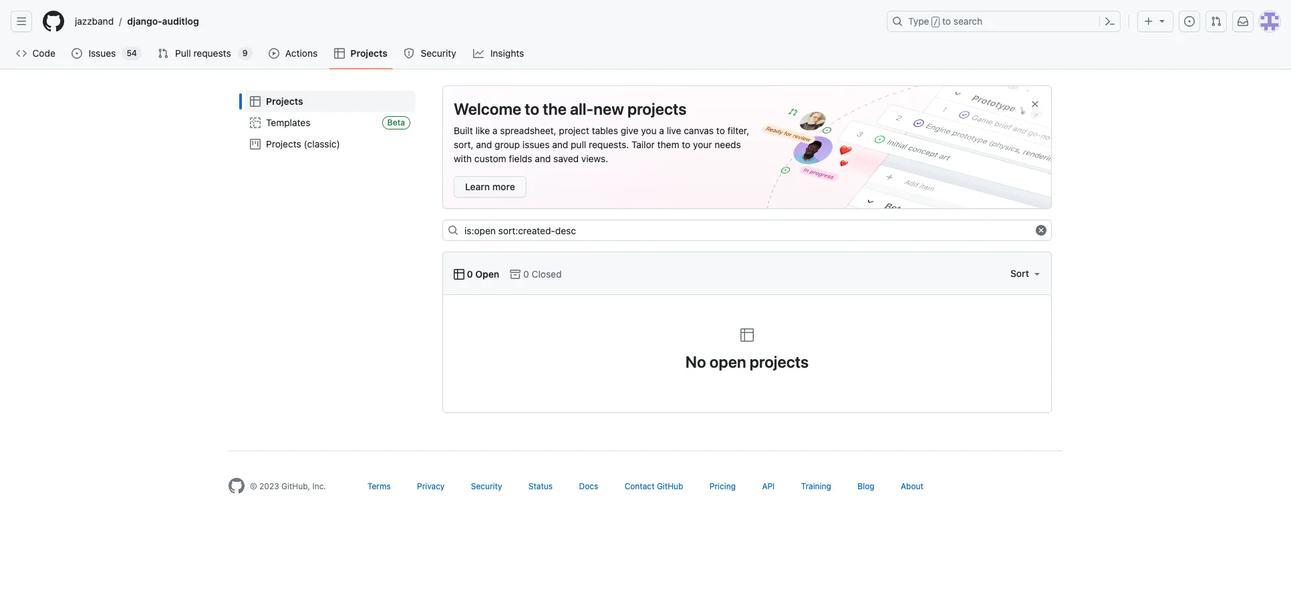 Task type: describe. For each thing, give the bounding box(es) containing it.
0 closed link
[[510, 267, 562, 281]]

project image
[[250, 139, 261, 150]]

1 vertical spatial projects link
[[245, 91, 416, 112]]

beta
[[387, 118, 405, 128]]

notifications image
[[1238, 16, 1249, 27]]

1 horizontal spatial security link
[[471, 482, 502, 492]]

projects (classic) link
[[245, 134, 416, 155]]

pull
[[571, 139, 586, 150]]

requests
[[193, 47, 231, 59]]

play image
[[268, 48, 279, 59]]

projects (classic)
[[266, 138, 340, 150]]

2 a from the left
[[659, 125, 664, 136]]

projects inside welcome to the all-new projects built like a spreadsheet, project tables give you a live canvas to filter, sort, and group issues and pull requests. tailor them to your needs with custom fields and saved views.
[[628, 100, 687, 118]]

issue opened image for topmost git pull request 'image'
[[1184, 16, 1195, 27]]

to up spreadsheet,
[[525, 100, 539, 118]]

privacy
[[417, 482, 445, 492]]

inc.
[[312, 482, 326, 492]]

github
[[657, 482, 683, 492]]

group
[[495, 139, 520, 150]]

them
[[657, 139, 679, 150]]

your
[[693, 139, 712, 150]]

2023
[[259, 482, 279, 492]]

triangle down image
[[1157, 15, 1168, 26]]

learn
[[465, 181, 490, 192]]

to left search
[[943, 15, 951, 27]]

1 horizontal spatial projects
[[750, 353, 809, 372]]

templates
[[266, 117, 310, 128]]

type / to search
[[908, 15, 983, 27]]

sort button
[[1010, 263, 1043, 285]]

projects for the bottom projects link
[[266, 96, 303, 107]]

1 vertical spatial security
[[471, 482, 502, 492]]

learn more link
[[454, 176, 527, 198]]

projects for the top projects link
[[351, 47, 388, 59]]

api
[[762, 482, 775, 492]]

needs
[[715, 139, 741, 150]]

0 for open
[[467, 268, 473, 280]]

saved
[[553, 153, 579, 164]]

issues
[[523, 139, 550, 150]]

0 for closed
[[523, 268, 529, 280]]

more
[[492, 181, 515, 192]]

filter,
[[728, 125, 749, 136]]

contact github link
[[625, 482, 683, 492]]

0 closed
[[521, 268, 562, 280]]

graph image
[[473, 48, 484, 59]]

status
[[529, 482, 553, 492]]

blog link
[[858, 482, 875, 492]]

0 horizontal spatial git pull request image
[[158, 48, 168, 59]]

1 vertical spatial homepage image
[[229, 479, 245, 495]]

with
[[454, 153, 472, 164]]

blog
[[858, 482, 875, 492]]

0 open
[[465, 268, 500, 280]]

canvas
[[684, 125, 714, 136]]

table image inside projects link
[[250, 96, 261, 107]]

table image inside 0 open link
[[454, 269, 465, 280]]

open
[[475, 268, 500, 280]]

django-auditlog link
[[122, 11, 204, 32]]

sort
[[1011, 268, 1029, 279]]

about
[[901, 482, 924, 492]]

pricing
[[710, 482, 736, 492]]

1 horizontal spatial and
[[535, 153, 551, 164]]

custom
[[474, 153, 506, 164]]

sort,
[[454, 139, 474, 150]]

insights
[[490, 47, 524, 59]]

list containing projects
[[239, 86, 421, 160]]

2 horizontal spatial and
[[552, 139, 568, 150]]

/ for jazzband
[[119, 16, 122, 27]]

0 horizontal spatial security link
[[398, 43, 463, 63]]

54
[[127, 48, 137, 58]]

1 a from the left
[[493, 125, 498, 136]]

search
[[954, 15, 983, 27]]

open
[[710, 353, 746, 372]]

tailor
[[632, 139, 655, 150]]

0 vertical spatial git pull request image
[[1211, 16, 1222, 27]]

clear image
[[1036, 225, 1047, 236]]

give
[[621, 125, 639, 136]]

about link
[[901, 482, 924, 492]]

jazzband
[[75, 15, 114, 27]]

closed
[[532, 268, 562, 280]]



Task type: vqa. For each thing, say whether or not it's contained in the screenshot.
2nd the 0 from left
yes



Task type: locate. For each thing, give the bounding box(es) containing it.
like
[[476, 125, 490, 136]]

9
[[242, 48, 248, 58]]

0 left open
[[467, 268, 473, 280]]

views.
[[581, 153, 608, 164]]

1 vertical spatial issue opened image
[[72, 48, 82, 59]]

1 vertical spatial projects
[[266, 96, 303, 107]]

©
[[250, 482, 257, 492]]

projects
[[351, 47, 388, 59], [266, 96, 303, 107], [266, 138, 301, 150]]

0 horizontal spatial 0
[[467, 268, 473, 280]]

insights link
[[468, 43, 531, 63]]

privacy link
[[417, 482, 445, 492]]

table image up project template image
[[250, 96, 261, 107]]

code image
[[16, 48, 27, 59]]

projects up "templates" at the left
[[266, 96, 303, 107]]

0 vertical spatial homepage image
[[43, 11, 64, 32]]

projects up you
[[628, 100, 687, 118]]

list containing jazzband
[[70, 11, 879, 32]]

2 horizontal spatial table image
[[739, 328, 755, 344]]

issue opened image right triangle down icon
[[1184, 16, 1195, 27]]

1 vertical spatial list
[[239, 86, 421, 160]]

learn more
[[465, 181, 515, 192]]

command palette image
[[1105, 16, 1116, 27]]

projects link
[[329, 43, 393, 63], [245, 91, 416, 112]]

no open projects
[[686, 353, 809, 372]]

0 horizontal spatial homepage image
[[43, 11, 64, 32]]

table image left open
[[454, 269, 465, 280]]

git pull request image left the pull
[[158, 48, 168, 59]]

actions link
[[263, 43, 324, 63]]

projects right open
[[750, 353, 809, 372]]

issue opened image left issues
[[72, 48, 82, 59]]

0 vertical spatial table image
[[250, 96, 261, 107]]

1 horizontal spatial homepage image
[[229, 479, 245, 495]]

projects link up projects (classic) link
[[245, 91, 416, 112]]

0 vertical spatial projects link
[[329, 43, 393, 63]]

security link
[[398, 43, 463, 63], [471, 482, 502, 492]]

(classic)
[[304, 138, 340, 150]]

git pull request image
[[1211, 16, 1222, 27], [158, 48, 168, 59]]

spreadsheet,
[[500, 125, 557, 136]]

0 horizontal spatial projects
[[628, 100, 687, 118]]

projects link left shield icon
[[329, 43, 393, 63]]

pricing link
[[710, 482, 736, 492]]

0 horizontal spatial issue opened image
[[72, 48, 82, 59]]

to
[[943, 15, 951, 27], [525, 100, 539, 118], [716, 125, 725, 136], [682, 139, 691, 150]]

/ for type
[[934, 17, 938, 27]]

welcome to the all-new projects built like a spreadsheet, project tables give you a live canvas to filter, sort, and group issues and pull requests. tailor them to your needs with custom fields and saved views.
[[454, 100, 749, 164]]

a
[[493, 125, 498, 136], [659, 125, 664, 136]]

2 0 from the left
[[523, 268, 529, 280]]

archive image
[[510, 269, 521, 280]]

homepage image
[[43, 11, 64, 32], [229, 479, 245, 495]]

homepage image left ©
[[229, 479, 245, 495]]

projects
[[628, 100, 687, 118], [750, 353, 809, 372]]

1 vertical spatial table image
[[454, 269, 465, 280]]

plus image
[[1144, 16, 1154, 27]]

github,
[[281, 482, 310, 492]]

no
[[686, 353, 706, 372]]

jazzband / django-auditlog
[[75, 15, 199, 27]]

docs
[[579, 482, 598, 492]]

auditlog
[[162, 15, 199, 27]]

api link
[[762, 482, 775, 492]]

1 horizontal spatial security
[[471, 482, 502, 492]]

0 horizontal spatial and
[[476, 139, 492, 150]]

1 vertical spatial git pull request image
[[158, 48, 168, 59]]

0 vertical spatial security
[[421, 47, 456, 59]]

search image
[[448, 225, 459, 236]]

pull requests
[[175, 47, 231, 59]]

to left your
[[682, 139, 691, 150]]

shield image
[[404, 48, 414, 59]]

0 horizontal spatial a
[[493, 125, 498, 136]]

list
[[70, 11, 879, 32], [239, 86, 421, 160]]

new
[[594, 100, 624, 118]]

/ inside jazzband / django-auditlog
[[119, 16, 122, 27]]

/ inside type / to search
[[934, 17, 938, 27]]

/
[[119, 16, 122, 27], [934, 17, 938, 27]]

homepage image up the code
[[43, 11, 64, 32]]

code link
[[11, 43, 61, 63]]

triangle down image
[[1032, 269, 1043, 279]]

contact
[[625, 482, 655, 492]]

1 vertical spatial projects
[[750, 353, 809, 372]]

1 horizontal spatial issue opened image
[[1184, 16, 1195, 27]]

the
[[543, 100, 567, 118]]

1 0 from the left
[[467, 268, 473, 280]]

issues
[[89, 47, 116, 59]]

1 vertical spatial security link
[[471, 482, 502, 492]]

security
[[421, 47, 456, 59], [471, 482, 502, 492]]

jazzband link
[[70, 11, 119, 32]]

project template image
[[250, 118, 261, 128]]

security left status link
[[471, 482, 502, 492]]

0 right archive image
[[523, 268, 529, 280]]

© 2023 github, inc.
[[250, 482, 326, 492]]

/ left django-
[[119, 16, 122, 27]]

requests.
[[589, 139, 629, 150]]

issue opened image for left git pull request 'image'
[[72, 48, 82, 59]]

django-
[[127, 15, 162, 27]]

and down issues
[[535, 153, 551, 164]]

0
[[467, 268, 473, 280], [523, 268, 529, 280]]

project
[[559, 125, 589, 136]]

/ right type
[[934, 17, 938, 27]]

tables
[[592, 125, 618, 136]]

security link left graph icon
[[398, 43, 463, 63]]

2 vertical spatial projects
[[266, 138, 301, 150]]

training
[[801, 482, 831, 492]]

table image
[[334, 48, 345, 59]]

a left live
[[659, 125, 664, 136]]

1 horizontal spatial table image
[[454, 269, 465, 280]]

0 vertical spatial projects
[[628, 100, 687, 118]]

and up saved
[[552, 139, 568, 150]]

2 vertical spatial table image
[[739, 328, 755, 344]]

1 horizontal spatial a
[[659, 125, 664, 136]]

docs link
[[579, 482, 598, 492]]

1 horizontal spatial /
[[934, 17, 938, 27]]

type
[[908, 15, 929, 27]]

0 vertical spatial list
[[70, 11, 879, 32]]

to up needs
[[716, 125, 725, 136]]

terms
[[368, 482, 391, 492]]

1 horizontal spatial 0
[[523, 268, 529, 280]]

status link
[[529, 482, 553, 492]]

0 horizontal spatial security
[[421, 47, 456, 59]]

training link
[[801, 482, 831, 492]]

0 vertical spatial projects
[[351, 47, 388, 59]]

0 vertical spatial security link
[[398, 43, 463, 63]]

0 open link
[[454, 267, 500, 281]]

a right like
[[493, 125, 498, 136]]

live
[[667, 125, 681, 136]]

welcome
[[454, 100, 521, 118]]

projects right table icon
[[351, 47, 388, 59]]

security right shield icon
[[421, 47, 456, 59]]

Search all projects text field
[[442, 220, 1052, 241]]

0 horizontal spatial /
[[119, 16, 122, 27]]

projects down "templates" at the left
[[266, 138, 301, 150]]

table image up no open projects
[[739, 328, 755, 344]]

0 horizontal spatial table image
[[250, 96, 261, 107]]

0 vertical spatial issue opened image
[[1184, 16, 1195, 27]]

code
[[32, 47, 55, 59]]

terms link
[[368, 482, 391, 492]]

and down like
[[476, 139, 492, 150]]

security link left status link
[[471, 482, 502, 492]]

contact github
[[625, 482, 683, 492]]

git pull request image left "notifications" icon on the right
[[1211, 16, 1222, 27]]

close image
[[1030, 99, 1041, 110]]

table image
[[250, 96, 261, 107], [454, 269, 465, 280], [739, 328, 755, 344]]

1 horizontal spatial git pull request image
[[1211, 16, 1222, 27]]

built
[[454, 125, 473, 136]]

fields
[[509, 153, 532, 164]]

all-
[[570, 100, 594, 118]]

you
[[641, 125, 657, 136]]

issue opened image
[[1184, 16, 1195, 27], [72, 48, 82, 59]]

actions
[[285, 47, 318, 59]]

pull
[[175, 47, 191, 59]]



